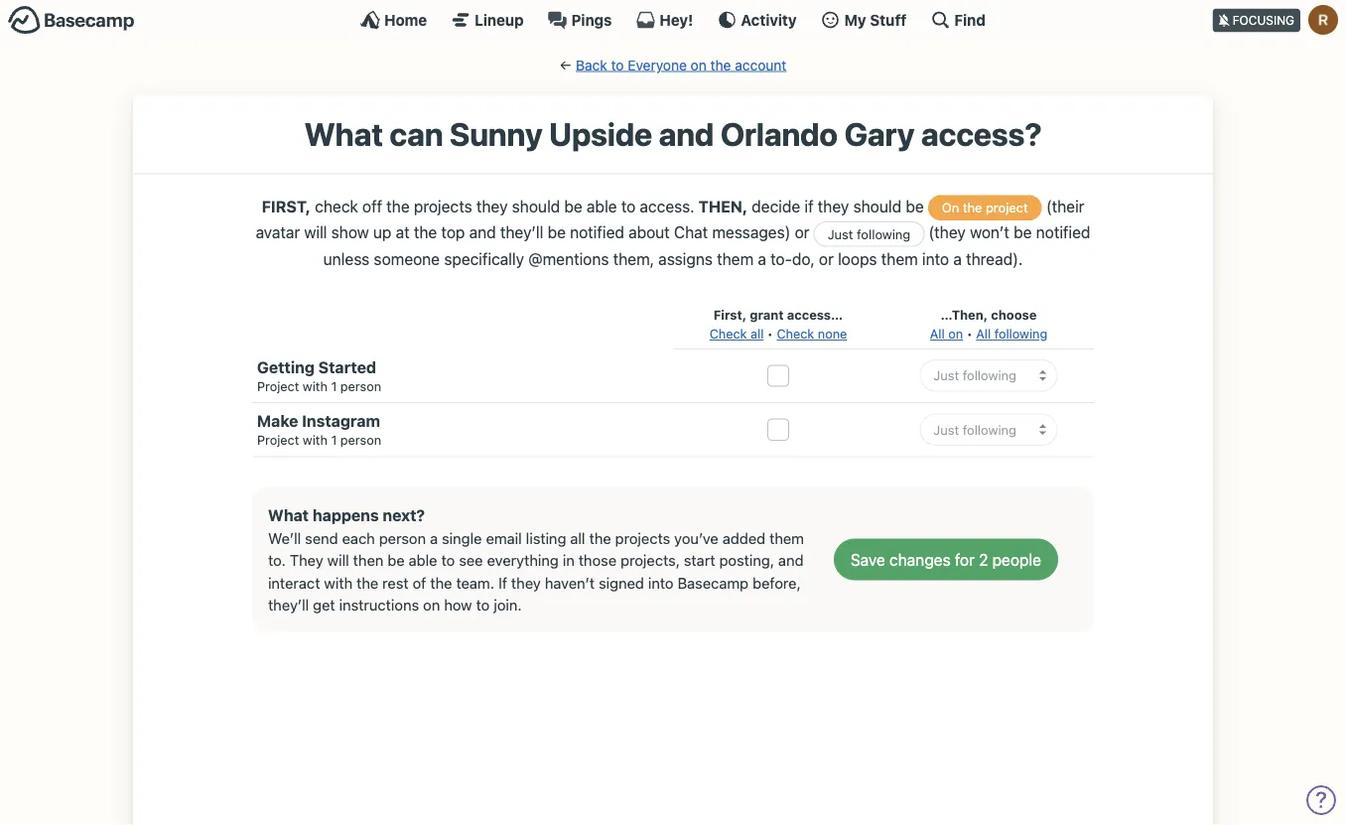 Task type: vqa. For each thing, say whether or not it's contained in the screenshot.
the as
no



Task type: describe. For each thing, give the bounding box(es) containing it.
pings button
[[548, 10, 612, 30]]

thread).
[[967, 249, 1023, 268]]

notified inside (they won't be notified unless someone specifically @mentions them, assigns them a to-do, or loops them into a thread).
[[1037, 223, 1091, 242]]

focusing
[[1233, 13, 1295, 27]]

then
[[353, 552, 384, 569]]

1 should from the left
[[512, 197, 561, 215]]

they'll inside (their avatar will show up at the top and they'll be notified about chat messages)           or
[[500, 223, 544, 242]]

access?
[[922, 115, 1043, 153]]

make
[[257, 412, 298, 431]]

make instagram project                             with 1 person
[[257, 412, 382, 447]]

1 check from the left
[[710, 326, 747, 341]]

what happens next? we'll send each person a single email listing all the projects you've added them to.                    they will then be able to see everything in those projects, start posting, and interact with the rest of the team.                   if they haven't signed into basecamp before, they'll get instructions on how to join.
[[268, 506, 805, 614]]

access…
[[788, 307, 844, 322]]

avatar
[[256, 223, 300, 242]]

to left see
[[442, 552, 455, 569]]

(they won't be notified unless someone specifically @mentions them, assigns them a to-do, or loops them into a thread).
[[324, 223, 1091, 268]]

on
[[943, 200, 960, 215]]

those
[[579, 552, 617, 569]]

home
[[385, 11, 427, 28]]

lineup link
[[451, 10, 524, 30]]

my stuff button
[[821, 10, 907, 30]]

able inside what happens next? we'll send each person a single email listing all the projects you've added them to.                    they will then be able to see everything in those projects, start posting, and interact with the rest of the team.                   if they haven't signed into basecamp before, they'll get instructions on how to join.
[[409, 552, 438, 569]]

none
[[818, 326, 848, 341]]

back to everyone on the account link
[[576, 57, 787, 73]]

pings
[[572, 11, 612, 28]]

specifically
[[444, 249, 525, 268]]

off
[[363, 197, 383, 215]]

projects,
[[621, 552, 680, 569]]

on inside what happens next? we'll send each person a single email listing all the projects you've added them to.                    they will then be able to see everything in those projects, start posting, and interact with the rest of the team.                   if they haven't signed into basecamp before, they'll get instructions on how to join.
[[423, 597, 440, 614]]

to right back
[[611, 57, 624, 73]]

instagram
[[302, 412, 381, 431]]

access.
[[640, 197, 695, 215]]

1 for instagram
[[331, 433, 337, 447]]

team.
[[456, 574, 495, 592]]

first, grant access… check all • check none
[[710, 307, 848, 341]]

or inside (they won't be notified unless someone specifically @mentions them, assigns them a to-do, or loops them into a thread).
[[819, 249, 834, 268]]

← back to everyone on the account
[[560, 57, 787, 73]]

and inside what happens next? we'll send each person a single email listing all the projects you've added them to.                    they will then be able to see everything in those projects, start posting, and interact with the rest of the team.                   if they haven't signed into basecamp before, they'll get instructions on how to join.
[[779, 552, 804, 569]]

find button
[[931, 10, 986, 30]]

0 horizontal spatial them
[[717, 249, 754, 268]]

2 check from the left
[[777, 326, 815, 341]]

do,
[[792, 249, 815, 268]]

decide
[[752, 197, 801, 215]]

focusing button
[[1214, 0, 1347, 39]]

in
[[563, 552, 575, 569]]

2 horizontal spatial a
[[954, 249, 962, 268]]

before,
[[753, 574, 801, 592]]

them,
[[613, 249, 655, 268]]

you've
[[675, 530, 719, 547]]

home link
[[361, 10, 427, 30]]

0 vertical spatial following
[[857, 226, 911, 241]]

of
[[413, 574, 427, 592]]

(their
[[1047, 197, 1085, 215]]

loops
[[838, 249, 878, 268]]

the right the on
[[963, 200, 983, 215]]

added
[[723, 530, 766, 547]]

on the project
[[943, 200, 1029, 215]]

←
[[560, 57, 572, 73]]

will inside what happens next? we'll send each person a single email listing all the projects you've added them to.                    they will then be able to see everything in those projects, start posting, and interact with the rest of the team.                   if they haven't signed into basecamp before, they'll get instructions on how to join.
[[328, 552, 349, 569]]

into inside (they won't be notified unless someone specifically @mentions them, assigns them a to-do, or loops them into a thread).
[[923, 249, 950, 268]]

email
[[486, 530, 522, 547]]

posting,
[[720, 552, 775, 569]]

1 for started
[[331, 379, 337, 393]]

the left account
[[711, 57, 732, 73]]

check all button
[[710, 324, 764, 343]]

getting started project                             with 1 person
[[257, 358, 382, 393]]

how
[[444, 597, 472, 614]]

project
[[986, 200, 1029, 215]]

choose
[[992, 307, 1037, 322]]

2 all from the left
[[977, 326, 992, 341]]

to-
[[771, 249, 792, 268]]

just
[[828, 226, 854, 241]]

hey!
[[660, 11, 694, 28]]

up
[[373, 223, 392, 242]]

be inside what happens next? we'll send each person a single email listing all the projects you've added them to.                    they will then be able to see everything in those projects, start posting, and interact with the rest of the team.                   if they haven't signed into basecamp before, they'll get instructions on how to join.
[[388, 552, 405, 569]]

send
[[305, 530, 338, 547]]

what for what happens next? we'll send each person a single email listing all the projects you've added them to.                    they will then be able to see everything in those projects, start posting, and interact with the rest of the team.                   if they haven't signed into basecamp before, they'll get instructions on how to join.
[[268, 506, 309, 525]]

the down then
[[357, 574, 379, 592]]

my
[[845, 11, 867, 28]]

hey! button
[[636, 10, 694, 30]]

join.
[[494, 597, 522, 614]]

just following
[[828, 226, 911, 241]]

them for loops
[[882, 249, 919, 268]]

person for instagram
[[341, 433, 382, 447]]

account
[[735, 57, 787, 73]]

gary
[[845, 115, 915, 153]]

activity
[[741, 11, 797, 28]]

2 horizontal spatial they
[[818, 197, 850, 215]]

notified inside (their avatar will show up at the top and they'll be notified about chat messages)           or
[[570, 223, 625, 242]]

• inside "first, grant access… check all • check none"
[[768, 326, 774, 341]]

won't
[[971, 223, 1010, 242]]

chat
[[674, 223, 708, 242]]

and inside (their avatar will show up at the top and they'll be notified about chat messages)           or
[[469, 223, 496, 242]]

they'll inside what happens next? we'll send each person a single email listing all the projects you've added them to.                    they will then be able to see everything in those projects, start posting, and interact with the rest of the team.                   if they haven't signed into basecamp before, they'll get instructions on how to join.
[[268, 597, 309, 614]]

find
[[955, 11, 986, 28]]

happens
[[313, 506, 379, 525]]

orlando
[[721, 115, 838, 153]]

them for added
[[770, 530, 805, 547]]

main element
[[0, 0, 1347, 39]]

next?
[[383, 506, 425, 525]]

be inside (their avatar will show up at the top and they'll be notified about chat messages)           or
[[548, 223, 566, 242]]

project for make
[[257, 433, 299, 447]]

about
[[629, 223, 670, 242]]



Task type: locate. For each thing, give the bounding box(es) containing it.
projects up the top
[[414, 197, 473, 215]]

•
[[768, 326, 774, 341], [967, 326, 973, 341]]

0 vertical spatial and
[[659, 115, 714, 153]]

what up check
[[304, 115, 383, 153]]

should up @mentions
[[512, 197, 561, 215]]

person for started
[[341, 379, 382, 393]]

switch accounts image
[[8, 5, 135, 36]]

1
[[331, 379, 337, 393], [331, 433, 337, 447]]

1 vertical spatial into
[[649, 574, 674, 592]]

the right of
[[430, 574, 452, 592]]

0 horizontal spatial all
[[931, 326, 945, 341]]

1 down instagram
[[331, 433, 337, 447]]

activity link
[[718, 10, 797, 30]]

able up of
[[409, 552, 438, 569]]

project inside getting started project                             with 1 person
[[257, 379, 299, 393]]

1 1 from the top
[[331, 379, 337, 393]]

notified down (their
[[1037, 223, 1091, 242]]

on down …then, at the top of page
[[949, 326, 964, 341]]

with for started
[[303, 379, 328, 393]]

or
[[795, 223, 810, 242], [819, 249, 834, 268]]

0 horizontal spatial following
[[857, 226, 911, 241]]

listing
[[526, 530, 567, 547]]

a left "to-"
[[758, 249, 767, 268]]

1 vertical spatial or
[[819, 249, 834, 268]]

following down choose
[[995, 326, 1048, 341]]

0 horizontal spatial they'll
[[268, 597, 309, 614]]

my stuff
[[845, 11, 907, 28]]

first,
[[714, 307, 747, 322]]

if
[[805, 197, 814, 215]]

what for what can sunny upside and orlando gary access?
[[304, 115, 383, 153]]

grant
[[750, 307, 784, 322]]

• down …then, at the top of page
[[967, 326, 973, 341]]

able up them,
[[587, 197, 617, 215]]

check down access… at the top of the page
[[777, 326, 815, 341]]

first, check off the projects they should be able to access. then, decide if they should be
[[262, 197, 929, 215]]

1 vertical spatial they'll
[[268, 597, 309, 614]]

to.
[[268, 552, 286, 569]]

1 • from the left
[[768, 326, 774, 341]]

ruby image
[[1309, 5, 1339, 35]]

1 horizontal spatial they
[[512, 574, 541, 592]]

upside
[[549, 115, 653, 153]]

a down (they
[[954, 249, 962, 268]]

will
[[304, 223, 327, 242], [328, 552, 349, 569]]

0 vertical spatial with
[[303, 379, 328, 393]]

1 horizontal spatial they'll
[[500, 223, 544, 242]]

top
[[441, 223, 465, 242]]

1 horizontal spatial notified
[[1037, 223, 1091, 242]]

person inside getting started project                             with 1 person
[[341, 379, 382, 393]]

1 horizontal spatial projects
[[616, 530, 671, 547]]

0 horizontal spatial •
[[768, 326, 774, 341]]

None submit
[[834, 539, 1059, 581]]

2 • from the left
[[967, 326, 973, 341]]

instructions
[[339, 597, 419, 614]]

assigns
[[659, 249, 713, 268]]

1 horizontal spatial following
[[995, 326, 1048, 341]]

0 vertical spatial projects
[[414, 197, 473, 215]]

1 horizontal spatial them
[[770, 530, 805, 547]]

into
[[923, 249, 950, 268], [649, 574, 674, 592]]

on down of
[[423, 597, 440, 614]]

all
[[931, 326, 945, 341], [977, 326, 992, 341]]

start
[[684, 552, 716, 569]]

rest
[[383, 574, 409, 592]]

started
[[319, 358, 377, 377]]

2 should from the left
[[854, 197, 902, 215]]

what
[[304, 115, 383, 153], [268, 506, 309, 525]]

then,
[[699, 197, 748, 215]]

0 horizontal spatial into
[[649, 574, 674, 592]]

project for getting
[[257, 379, 299, 393]]

they down everything at bottom left
[[512, 574, 541, 592]]

0 horizontal spatial or
[[795, 223, 810, 242]]

them right added
[[770, 530, 805, 547]]

0 vertical spatial or
[[795, 223, 810, 242]]

they up specifically
[[477, 197, 508, 215]]

check none button
[[777, 324, 848, 343]]

the right off
[[387, 197, 410, 215]]

and down back to everyone on the account "link"
[[659, 115, 714, 153]]

or right the do,
[[819, 249, 834, 268]]

should
[[512, 197, 561, 215], [854, 197, 902, 215]]

to up about at the left
[[622, 197, 636, 215]]

0 vertical spatial project
[[257, 379, 299, 393]]

notified down first, check off the projects they should be able to access. then, decide if they should be
[[570, 223, 625, 242]]

with inside "make instagram project                             with 1 person"
[[303, 433, 328, 447]]

they'll
[[500, 223, 544, 242], [268, 597, 309, 614]]

with down instagram
[[303, 433, 328, 447]]

someone
[[374, 249, 440, 268]]

0 vertical spatial able
[[587, 197, 617, 215]]

a inside what happens next? we'll send each person a single email listing all the projects you've added them to.                    they will then be able to see everything in those projects, start posting, and interact with the rest of the team.                   if they haven't signed into basecamp before, they'll get instructions on how to join.
[[430, 530, 438, 547]]

0 vertical spatial 1
[[331, 379, 337, 393]]

everything
[[487, 552, 559, 569]]

show
[[331, 223, 369, 242]]

they'll up specifically
[[500, 223, 544, 242]]

0 horizontal spatial and
[[469, 223, 496, 242]]

1 horizontal spatial all
[[751, 326, 764, 341]]

1 vertical spatial projects
[[616, 530, 671, 547]]

first,
[[262, 197, 311, 215]]

2 horizontal spatial on
[[949, 326, 964, 341]]

on inside the …then, choose all on • all following
[[949, 326, 964, 341]]

all down grant
[[751, 326, 764, 341]]

following up loops
[[857, 226, 911, 241]]

with for instagram
[[303, 433, 328, 447]]

1 vertical spatial all
[[571, 530, 586, 547]]

@mentions
[[529, 249, 609, 268]]

person inside "make instagram project                             with 1 person"
[[341, 433, 382, 447]]

0 horizontal spatial they
[[477, 197, 508, 215]]

1 horizontal spatial able
[[587, 197, 617, 215]]

1 vertical spatial following
[[995, 326, 1048, 341]]

1 horizontal spatial should
[[854, 197, 902, 215]]

them down the messages)
[[717, 249, 754, 268]]

with down getting
[[303, 379, 328, 393]]

on
[[691, 57, 707, 73], [949, 326, 964, 341], [423, 597, 440, 614]]

0 vertical spatial on
[[691, 57, 707, 73]]

1 vertical spatial project
[[257, 433, 299, 447]]

1 horizontal spatial or
[[819, 249, 834, 268]]

check down first,
[[710, 326, 747, 341]]

• down grant
[[768, 326, 774, 341]]

project down getting
[[257, 379, 299, 393]]

person down next?
[[379, 530, 426, 547]]

everyone
[[628, 57, 687, 73]]

should up just following
[[854, 197, 902, 215]]

1 all from the left
[[931, 326, 945, 341]]

into down projects,
[[649, 574, 674, 592]]

0 horizontal spatial check
[[710, 326, 747, 341]]

and up before,
[[779, 552, 804, 569]]

1 vertical spatial and
[[469, 223, 496, 242]]

all inside what happens next? we'll send each person a single email listing all the projects you've added them to.                    they will then be able to see everything in those projects, start posting, and interact with the rest of the team.                   if they haven't signed into basecamp before, they'll get instructions on how to join.
[[571, 530, 586, 547]]

0 horizontal spatial projects
[[414, 197, 473, 215]]

all up in
[[571, 530, 586, 547]]

them down just following
[[882, 249, 919, 268]]

at
[[396, 223, 410, 242]]

0 horizontal spatial able
[[409, 552, 438, 569]]

sunny
[[450, 115, 543, 153]]

1 vertical spatial 1
[[331, 433, 337, 447]]

1 horizontal spatial all
[[977, 326, 992, 341]]

get
[[313, 597, 335, 614]]

1 horizontal spatial and
[[659, 115, 714, 153]]

2 vertical spatial on
[[423, 597, 440, 614]]

1 horizontal spatial •
[[967, 326, 973, 341]]

person down instagram
[[341, 433, 382, 447]]

(they
[[929, 223, 966, 242]]

back
[[576, 57, 608, 73]]

1 project from the top
[[257, 379, 299, 393]]

0 vertical spatial into
[[923, 249, 950, 268]]

the right at
[[414, 223, 437, 242]]

projects up projects,
[[616, 530, 671, 547]]

can
[[390, 115, 443, 153]]

single
[[442, 530, 482, 547]]

person inside what happens next? we'll send each person a single email listing all the projects you've added them to.                    they will then be able to see everything in those projects, start posting, and interact with the rest of the team.                   if they haven't signed into basecamp before, they'll get instructions on how to join.
[[379, 530, 426, 547]]

2 horizontal spatial them
[[882, 249, 919, 268]]

2 1 from the top
[[331, 433, 337, 447]]

1 notified from the left
[[570, 223, 625, 242]]

the
[[711, 57, 732, 73], [387, 197, 410, 215], [963, 200, 983, 215], [414, 223, 437, 242], [590, 530, 612, 547], [357, 574, 379, 592], [430, 574, 452, 592]]

1 vertical spatial on
[[949, 326, 964, 341]]

0 vertical spatial they'll
[[500, 223, 544, 242]]

following
[[857, 226, 911, 241], [995, 326, 1048, 341]]

1 vertical spatial with
[[303, 433, 328, 447]]

they right if
[[818, 197, 850, 215]]

1 horizontal spatial on
[[691, 57, 707, 73]]

what up we'll
[[268, 506, 309, 525]]

0 vertical spatial all
[[751, 326, 764, 341]]

2 vertical spatial person
[[379, 530, 426, 547]]

basecamp
[[678, 574, 749, 592]]

all following button
[[977, 324, 1048, 343]]

following inside the …then, choose all on • all following
[[995, 326, 1048, 341]]

a left single
[[430, 530, 438, 547]]

project inside "make instagram project                             with 1 person"
[[257, 433, 299, 447]]

1 inside getting started project                             with 1 person
[[331, 379, 337, 393]]

will down send at the left
[[328, 552, 349, 569]]

1 vertical spatial what
[[268, 506, 309, 525]]

0 horizontal spatial all
[[571, 530, 586, 547]]

the up those
[[590, 530, 612, 547]]

1 horizontal spatial check
[[777, 326, 815, 341]]

all inside "first, grant access… check all • check none"
[[751, 326, 764, 341]]

them inside what happens next? we'll send each person a single email listing all the projects you've added them to.                    they will then be able to see everything in those projects, start posting, and interact with the rest of the team.                   if they haven't signed into basecamp before, they'll get instructions on how to join.
[[770, 530, 805, 547]]

lineup
[[475, 11, 524, 28]]

with
[[303, 379, 328, 393], [303, 433, 328, 447], [324, 574, 353, 592]]

they
[[477, 197, 508, 215], [818, 197, 850, 215], [512, 574, 541, 592]]

or up the do,
[[795, 223, 810, 242]]

unless
[[324, 249, 370, 268]]

they'll down interact
[[268, 597, 309, 614]]

1 horizontal spatial into
[[923, 249, 950, 268]]

person
[[341, 379, 382, 393], [341, 433, 382, 447], [379, 530, 426, 547]]

be inside (they won't be notified unless someone specifically @mentions them, assigns them a to-do, or loops them into a thread).
[[1014, 223, 1033, 242]]

to down team. at the left bottom of page
[[476, 597, 490, 614]]

• inside the …then, choose all on • all following
[[967, 326, 973, 341]]

(their avatar will show up at the top and they'll be notified about chat messages)           or
[[256, 197, 1085, 242]]

0 horizontal spatial notified
[[570, 223, 625, 242]]

0 vertical spatial person
[[341, 379, 382, 393]]

1 vertical spatial will
[[328, 552, 349, 569]]

getting
[[257, 358, 315, 377]]

1 vertical spatial person
[[341, 433, 382, 447]]

2 horizontal spatial and
[[779, 552, 804, 569]]

1 down started
[[331, 379, 337, 393]]

if
[[499, 574, 508, 592]]

person down started
[[341, 379, 382, 393]]

see
[[459, 552, 483, 569]]

interact
[[268, 574, 320, 592]]

they inside what happens next? we'll send each person a single email listing all the projects you've added them to.                    they will then be able to see everything in those projects, start posting, and interact with the rest of the team.                   if they haven't signed into basecamp before, they'll get instructions on how to join.
[[512, 574, 541, 592]]

check
[[315, 197, 358, 215]]

0 horizontal spatial should
[[512, 197, 561, 215]]

2 notified from the left
[[1037, 223, 1091, 242]]

0 horizontal spatial on
[[423, 597, 440, 614]]

stuff
[[870, 11, 907, 28]]

0 vertical spatial what
[[304, 115, 383, 153]]

or inside (their avatar will show up at the top and they'll be notified about chat messages)           or
[[795, 223, 810, 242]]

0 horizontal spatial a
[[430, 530, 438, 547]]

each
[[342, 530, 375, 547]]

0 vertical spatial will
[[304, 223, 327, 242]]

with up 'get'
[[324, 574, 353, 592]]

will inside (their avatar will show up at the top and they'll be notified about chat messages)           or
[[304, 223, 327, 242]]

be
[[565, 197, 583, 215], [906, 197, 924, 215], [548, 223, 566, 242], [1014, 223, 1033, 242], [388, 552, 405, 569]]

will down check
[[304, 223, 327, 242]]

with inside what happens next? we'll send each person a single email listing all the projects you've added them to.                    they will then be able to see everything in those projects, start posting, and interact with the rest of the team.                   if they haven't signed into basecamp before, they'll get instructions on how to join.
[[324, 574, 353, 592]]

2 vertical spatial and
[[779, 552, 804, 569]]

1 horizontal spatial a
[[758, 249, 767, 268]]

into down (they
[[923, 249, 950, 268]]

on right the 'everyone'
[[691, 57, 707, 73]]

1 vertical spatial able
[[409, 552, 438, 569]]

and up specifically
[[469, 223, 496, 242]]

1 inside "make instagram project                             with 1 person"
[[331, 433, 337, 447]]

with inside getting started project                             with 1 person
[[303, 379, 328, 393]]

what inside what happens next? we'll send each person a single email listing all the projects you've added them to.                    they will then be able to see everything in those projects, start posting, and interact with the rest of the team.                   if they haven't signed into basecamp before, they'll get instructions on how to join.
[[268, 506, 309, 525]]

…then,
[[941, 307, 988, 322]]

all on button
[[931, 324, 964, 343]]

2 vertical spatial with
[[324, 574, 353, 592]]

projects inside what happens next? we'll send each person a single email listing all the projects you've added them to.                    they will then be able to see everything in those projects, start posting, and interact with the rest of the team.                   if they haven't signed into basecamp before, they'll get instructions on how to join.
[[616, 530, 671, 547]]

project down make
[[257, 433, 299, 447]]

check
[[710, 326, 747, 341], [777, 326, 815, 341]]

2 project from the top
[[257, 433, 299, 447]]

into inside what happens next? we'll send each person a single email listing all the projects you've added them to.                    they will then be able to see everything in those projects, start posting, and interact with the rest of the team.                   if they haven't signed into basecamp before, they'll get instructions on how to join.
[[649, 574, 674, 592]]

what can sunny upside and orlando gary access?
[[304, 115, 1043, 153]]

the inside (their avatar will show up at the top and they'll be notified about chat messages)           or
[[414, 223, 437, 242]]



